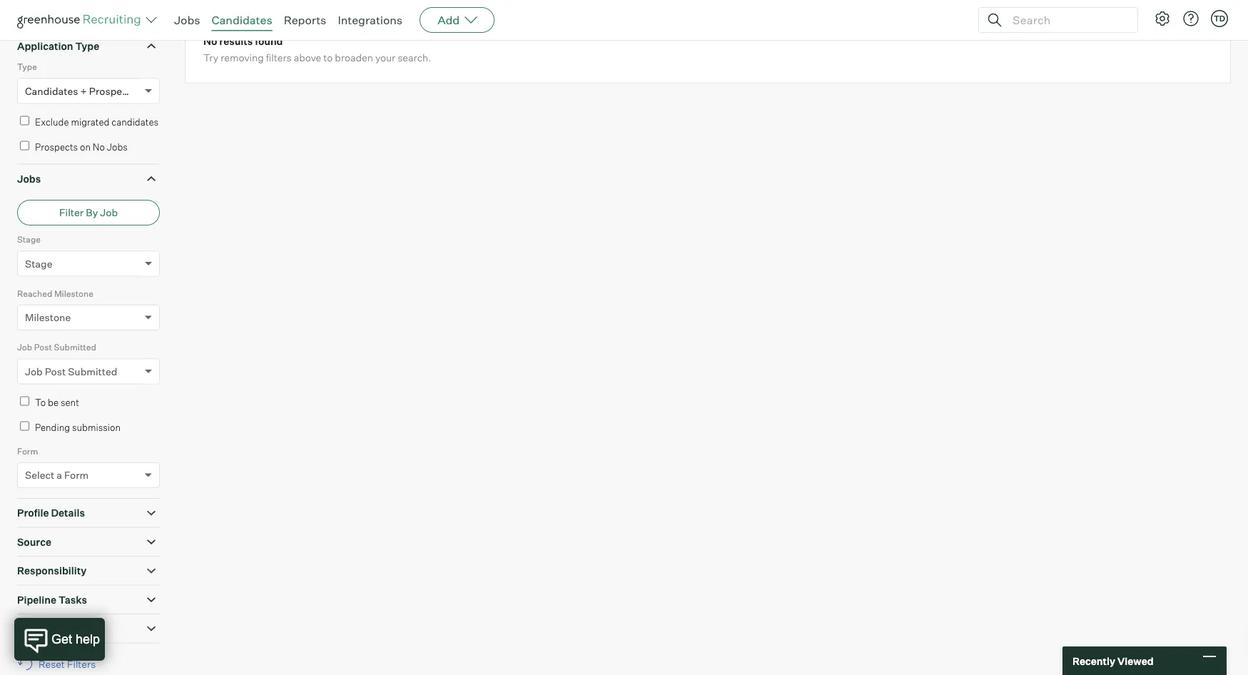 Task type: locate. For each thing, give the bounding box(es) containing it.
1 vertical spatial to
[[323, 52, 333, 64]]

no right on in the top of the page
[[93, 141, 105, 152]]

2 vertical spatial jobs
[[17, 172, 41, 185]]

type down greenhouse recruiting image
[[75, 40, 99, 52]]

1 horizontal spatial prospects
[[89, 85, 136, 97]]

0 vertical spatial prospects
[[89, 85, 136, 97]]

0 vertical spatial no
[[203, 35, 217, 48]]

job inside button
[[100, 206, 118, 219]]

0 vertical spatial post
[[34, 342, 52, 353]]

add button
[[420, 7, 495, 33]]

td button
[[1211, 10, 1228, 27]]

jobs down prospects on no jobs checkbox
[[17, 172, 41, 185]]

0 horizontal spatial type
[[17, 62, 37, 72]]

1 horizontal spatial jobs
[[107, 141, 128, 152]]

job post submitted up sent
[[25, 365, 117, 378]]

post down reached at the left
[[34, 342, 52, 353]]

form
[[17, 446, 38, 456], [64, 469, 89, 481]]

jobs down candidates
[[107, 141, 128, 152]]

form element
[[17, 444, 160, 498]]

1 vertical spatial submitted
[[68, 365, 117, 378]]

responsibility
[[17, 565, 86, 577]]

a
[[57, 469, 62, 481]]

filter by job
[[59, 206, 118, 219]]

0 vertical spatial submitted
[[54, 342, 96, 353]]

1 vertical spatial form
[[64, 469, 89, 481]]

0 horizontal spatial to
[[111, 2, 121, 14]]

stage
[[17, 234, 41, 245], [25, 257, 52, 270]]

1 vertical spatial jobs
[[107, 141, 128, 152]]

jobs
[[174, 13, 200, 27], [107, 141, 128, 152], [17, 172, 41, 185]]

filter by job button
[[17, 200, 160, 226]]

filters
[[67, 658, 96, 670]]

post up to be sent
[[45, 365, 66, 378]]

integrations
[[338, 13, 403, 27]]

1 vertical spatial no
[[93, 141, 105, 152]]

td button
[[1208, 7, 1231, 30]]

exclude
[[35, 116, 69, 128]]

by
[[86, 206, 98, 219]]

jobs link
[[174, 13, 200, 27]]

candidates
[[212, 13, 272, 27], [25, 85, 78, 97]]

no
[[203, 35, 217, 48], [93, 141, 105, 152]]

0 vertical spatial job
[[100, 206, 118, 219]]

0 vertical spatial to
[[111, 2, 121, 14]]

prospects down exclude
[[35, 141, 78, 152]]

candidates for candidates
[[212, 13, 272, 27]]

1 vertical spatial post
[[45, 365, 66, 378]]

to right above
[[323, 52, 333, 64]]

job post submitted
[[17, 342, 96, 353], [25, 365, 117, 378]]

milestone down "stage" element
[[54, 288, 93, 299]]

milestone down "reached milestone"
[[25, 311, 71, 324]]

1 vertical spatial prospects
[[35, 141, 78, 152]]

type down application
[[17, 62, 37, 72]]

milestone
[[54, 288, 93, 299], [25, 311, 71, 324]]

source
[[17, 536, 51, 548]]

filters
[[266, 52, 292, 64]]

pending submission
[[35, 422, 121, 433]]

no up try on the left top of the page
[[203, 35, 217, 48]]

0 horizontal spatial prospects
[[35, 141, 78, 152]]

1 horizontal spatial type
[[75, 40, 99, 52]]

1 horizontal spatial no
[[203, 35, 217, 48]]

Exclude migrated candidates checkbox
[[20, 116, 29, 125]]

exclude migrated candidates
[[35, 116, 158, 128]]

0 vertical spatial type
[[75, 40, 99, 52]]

form down the pending submission option
[[17, 446, 38, 456]]

integrations link
[[338, 13, 403, 27]]

candidates up exclude
[[25, 85, 78, 97]]

candidates + prospects
[[25, 85, 136, 97]]

2 horizontal spatial jobs
[[174, 13, 200, 27]]

job post submitted down reached milestone element
[[17, 342, 96, 353]]

1 vertical spatial milestone
[[25, 311, 71, 324]]

1 horizontal spatial form
[[64, 469, 89, 481]]

1 vertical spatial candidates
[[25, 85, 78, 97]]

configure image
[[1154, 10, 1171, 27]]

job
[[100, 206, 118, 219], [17, 342, 32, 353], [25, 365, 43, 378]]

candidates up results
[[212, 13, 272, 27]]

last
[[25, 2, 46, 14]]

To be sent checkbox
[[20, 397, 29, 406]]

select a form
[[25, 469, 89, 481]]

post
[[34, 342, 52, 353], [45, 365, 66, 378]]

submitted down reached milestone element
[[54, 342, 96, 353]]

last activity (new to old) option
[[25, 2, 141, 14]]

removing
[[221, 52, 264, 64]]

viewed
[[1117, 655, 1154, 667]]

form right a
[[64, 469, 89, 481]]

add
[[438, 13, 460, 27]]

old)
[[123, 2, 141, 14]]

candidates
[[112, 116, 158, 128]]

select
[[25, 469, 54, 481]]

type element
[[17, 60, 160, 114]]

profile
[[17, 507, 49, 519]]

to
[[111, 2, 121, 14], [323, 52, 333, 64]]

type
[[75, 40, 99, 52], [17, 62, 37, 72]]

submitted up sent
[[68, 365, 117, 378]]

1 horizontal spatial candidates
[[212, 13, 272, 27]]

education
[[17, 622, 66, 635]]

0 horizontal spatial no
[[93, 141, 105, 152]]

reached milestone element
[[17, 287, 160, 341]]

(new
[[86, 2, 109, 14]]

filter
[[59, 206, 84, 219]]

above
[[294, 52, 321, 64]]

0 horizontal spatial candidates
[[25, 85, 78, 97]]

no inside no results found try removing filters above to broaden your search.
[[203, 35, 217, 48]]

jobs left candidates link
[[174, 13, 200, 27]]

0 vertical spatial candidates
[[212, 13, 272, 27]]

pipeline
[[17, 593, 56, 606]]

Search text field
[[1009, 10, 1125, 30]]

0 horizontal spatial form
[[17, 446, 38, 456]]

submitted
[[54, 342, 96, 353], [68, 365, 117, 378]]

tasks
[[59, 593, 87, 606]]

+
[[80, 85, 87, 97]]

prospects
[[89, 85, 136, 97], [35, 141, 78, 152]]

1 horizontal spatial to
[[323, 52, 333, 64]]

to left old)
[[111, 2, 121, 14]]

0 vertical spatial stage
[[17, 234, 41, 245]]

results
[[219, 35, 253, 48]]

prospects right + on the left top of the page
[[89, 85, 136, 97]]

candidates inside type element
[[25, 85, 78, 97]]



Task type: vqa. For each thing, say whether or not it's contained in the screenshot.
— to the right
no



Task type: describe. For each thing, give the bounding box(es) containing it.
stage element
[[17, 233, 160, 287]]

1 vertical spatial job post submitted
[[25, 365, 117, 378]]

migrated
[[71, 116, 109, 128]]

reached
[[17, 288, 52, 299]]

to
[[35, 397, 46, 408]]

your
[[375, 52, 395, 64]]

search.
[[398, 52, 431, 64]]

no results found try removing filters above to broaden your search.
[[203, 35, 431, 64]]

pending
[[35, 422, 70, 433]]

pipeline tasks
[[17, 593, 87, 606]]

reset filters
[[39, 658, 96, 670]]

application
[[17, 40, 73, 52]]

candidates for candidates + prospects
[[25, 85, 78, 97]]

to be sent
[[35, 397, 79, 408]]

Pending submission checkbox
[[20, 422, 29, 431]]

greenhouse recruiting image
[[17, 11, 146, 29]]

0 horizontal spatial jobs
[[17, 172, 41, 185]]

candidates link
[[212, 13, 272, 27]]

0 vertical spatial form
[[17, 446, 38, 456]]

details
[[51, 507, 85, 519]]

on
[[80, 141, 91, 152]]

try
[[203, 52, 218, 64]]

sent
[[61, 397, 79, 408]]

broaden
[[335, 52, 373, 64]]

reports
[[284, 13, 326, 27]]

reset
[[39, 658, 65, 670]]

1 vertical spatial job
[[17, 342, 32, 353]]

1 vertical spatial type
[[17, 62, 37, 72]]

last activity (new to old)
[[25, 2, 141, 14]]

job post submitted element
[[17, 341, 160, 394]]

Prospects on No Jobs checkbox
[[20, 141, 29, 150]]

recently viewed
[[1073, 655, 1154, 667]]

td
[[1214, 14, 1225, 23]]

found
[[255, 35, 283, 48]]

0 vertical spatial milestone
[[54, 288, 93, 299]]

be
[[48, 397, 59, 408]]

reset filters button
[[17, 651, 103, 675]]

application type
[[17, 40, 99, 52]]

submission
[[72, 422, 121, 433]]

prospects inside type element
[[89, 85, 136, 97]]

reached milestone
[[17, 288, 93, 299]]

recently
[[1073, 655, 1115, 667]]

0 vertical spatial job post submitted
[[17, 342, 96, 353]]

to inside no results found try removing filters above to broaden your search.
[[323, 52, 333, 64]]

prospects on no jobs
[[35, 141, 128, 152]]

candidates + prospects option
[[25, 85, 136, 97]]

reports link
[[284, 13, 326, 27]]

activity
[[48, 2, 84, 14]]

0 vertical spatial jobs
[[174, 13, 200, 27]]

profile details
[[17, 507, 85, 519]]

2 vertical spatial job
[[25, 365, 43, 378]]

1 vertical spatial stage
[[25, 257, 52, 270]]



